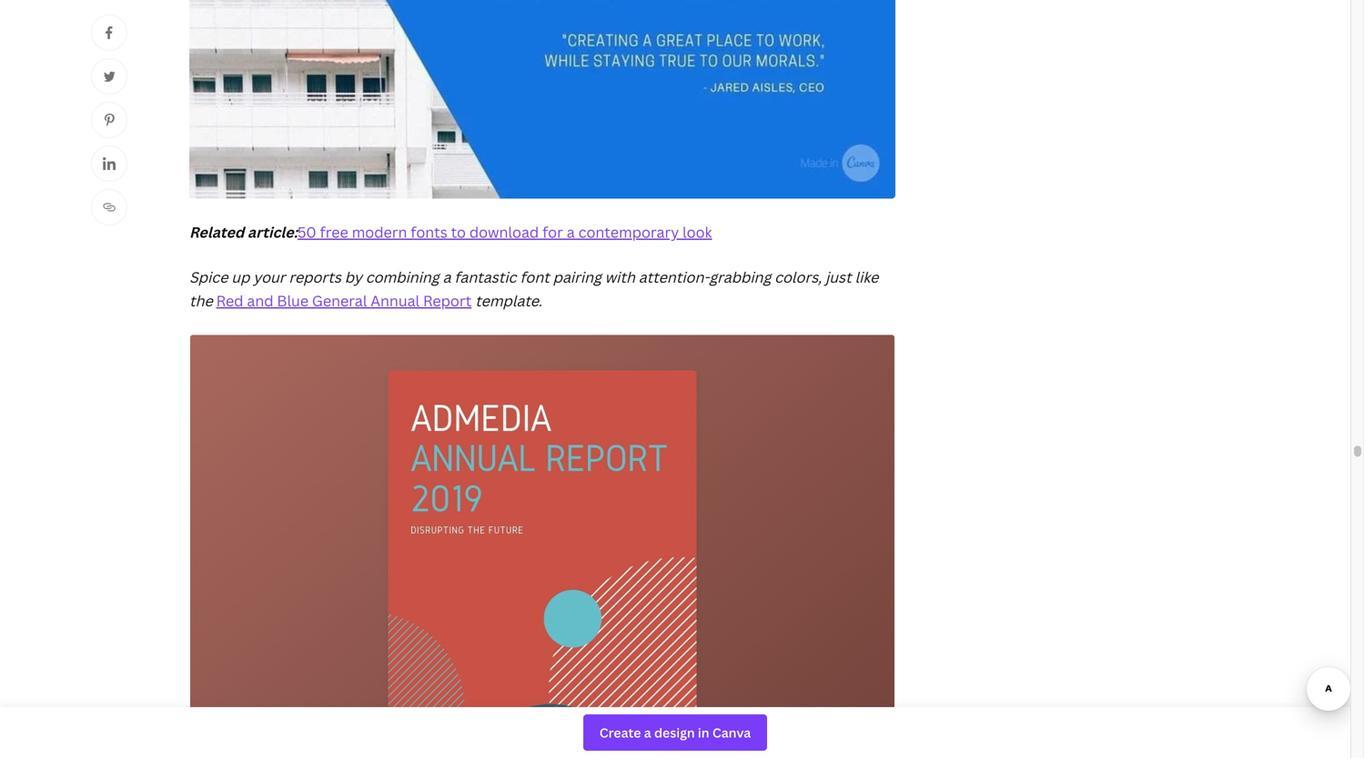 Task type: describe. For each thing, give the bounding box(es) containing it.
colors,
[[774, 268, 822, 287]]

modern
[[352, 223, 407, 242]]

a inside spice up your reports by combining a fantastic font pairing with attention-grabbing colors, just like the
[[443, 268, 451, 287]]

reports
[[289, 268, 341, 287]]

related
[[189, 223, 244, 242]]

download
[[469, 223, 539, 242]]

annual
[[371, 291, 420, 311]]

general
[[312, 291, 367, 311]]

by
[[345, 268, 362, 287]]

font
[[520, 268, 549, 287]]

look
[[683, 223, 712, 242]]

free
[[320, 223, 348, 242]]

the
[[189, 291, 213, 311]]

for
[[542, 223, 563, 242]]

fonts
[[411, 223, 447, 242]]

template.
[[475, 291, 542, 311]]



Task type: vqa. For each thing, say whether or not it's contained in the screenshot.
just
yes



Task type: locate. For each thing, give the bounding box(es) containing it.
contemporary
[[578, 223, 679, 242]]

grabbing
[[709, 268, 771, 287]]

50 free modern fonts to download for a contemporary look link
[[298, 223, 712, 242]]

your
[[253, 268, 285, 287]]

to
[[451, 223, 466, 242]]

1 horizontal spatial a
[[567, 223, 575, 242]]

attention-
[[639, 268, 709, 287]]

pairing
[[553, 268, 601, 287]]

50
[[298, 223, 316, 242]]

fantastic
[[454, 268, 516, 287]]

0 horizontal spatial a
[[443, 268, 451, 287]]

like
[[855, 268, 878, 287]]

article:
[[247, 223, 298, 242]]

with
[[605, 268, 635, 287]]

related article: 50 free modern fonts to download for a contemporary look
[[189, 223, 712, 242]]

a right the for
[[567, 223, 575, 242]]

spice
[[189, 268, 228, 287]]

red and blue general annual report template.
[[216, 291, 542, 311]]

report
[[423, 291, 472, 311]]

a
[[567, 223, 575, 242], [443, 268, 451, 287]]

combining
[[366, 268, 439, 287]]

spice up your reports by combining a fantastic font pairing with attention-grabbing colors, just like the
[[189, 268, 878, 311]]

blue
[[277, 291, 309, 311]]

up
[[231, 268, 250, 287]]

and
[[247, 291, 273, 311]]

red
[[216, 291, 243, 311]]

red and blue general annual report link
[[216, 291, 472, 311]]

1 vertical spatial a
[[443, 268, 451, 287]]

a up report
[[443, 268, 451, 287]]

0 vertical spatial a
[[567, 223, 575, 242]]

just
[[825, 268, 851, 287]]



